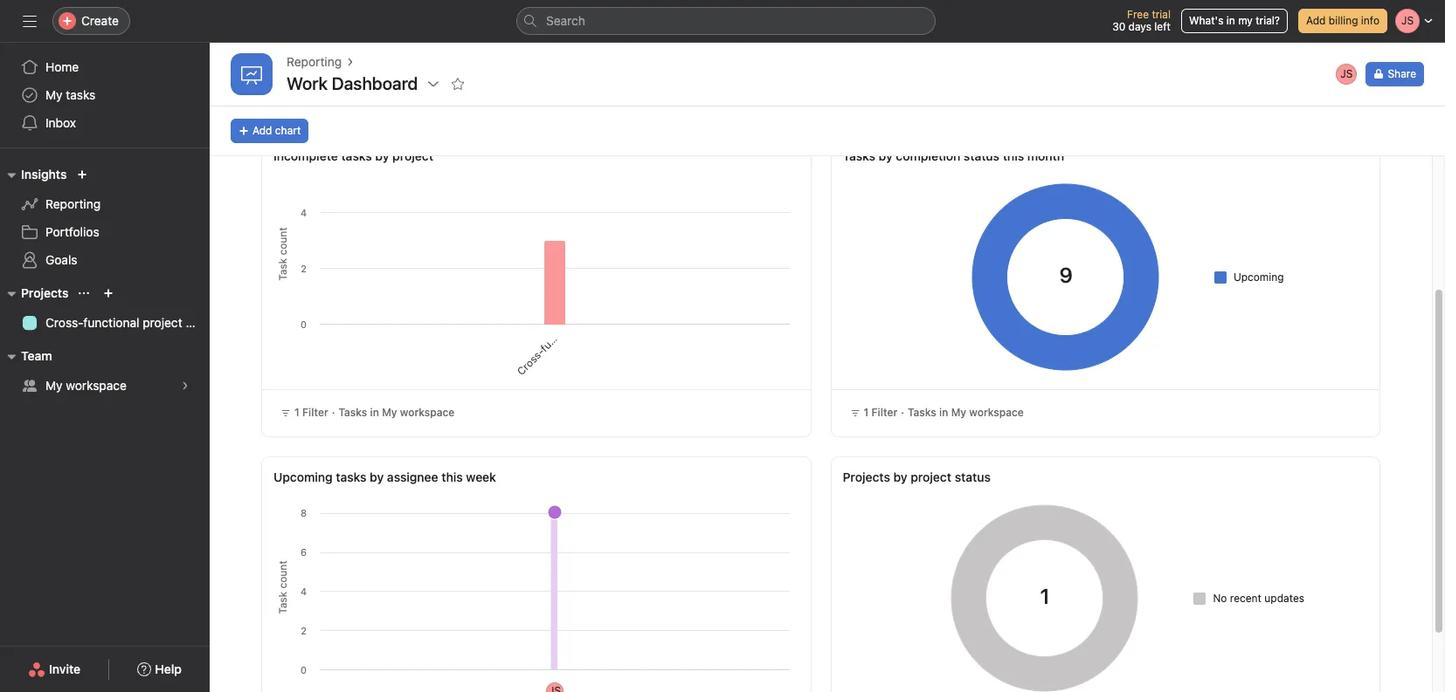 Task type: vqa. For each thing, say whether or not it's contained in the screenshot.
'Search' BUTTON
yes



Task type: describe. For each thing, give the bounding box(es) containing it.
billing
[[1329, 14, 1358, 27]]

workspace inside the teams element
[[66, 378, 127, 393]]

goals
[[45, 253, 77, 267]]

team
[[21, 349, 52, 363]]

view chart image
[[730, 154, 744, 168]]

report image
[[241, 64, 262, 85]]

free
[[1127, 8, 1149, 21]]

by for tasks
[[879, 149, 893, 163]]

insights button
[[0, 164, 67, 185]]

my tasks link
[[10, 81, 199, 109]]

reporting inside insights element
[[45, 197, 101, 211]]

what's in my trial?
[[1189, 14, 1280, 27]]

insights
[[21, 167, 67, 182]]

this week
[[442, 470, 496, 485]]

search button
[[516, 7, 936, 35]]

completion
[[896, 149, 960, 163]]

add billing info
[[1306, 14, 1380, 27]]

insights element
[[0, 159, 210, 278]]

chart
[[275, 124, 301, 137]]

tasks for incomplete
[[341, 149, 372, 163]]

portfolios link
[[10, 218, 199, 246]]

search list box
[[516, 7, 936, 35]]

home
[[45, 59, 79, 74]]

my up the upcoming tasks by assignee this week
[[382, 406, 397, 419]]

my workspace link
[[10, 372, 199, 400]]

incomplete tasks by project
[[273, 149, 433, 163]]

js button
[[1335, 62, 1359, 87]]

view chart image
[[1299, 154, 1313, 168]]

1 for tasks
[[864, 406, 869, 419]]

tasks for incomplete tasks by project
[[339, 406, 367, 419]]

home link
[[10, 53, 199, 81]]

help
[[155, 662, 182, 677]]

by for projects
[[893, 470, 908, 485]]

create button
[[52, 7, 130, 35]]

incomplete
[[273, 149, 338, 163]]

updates
[[1265, 592, 1305, 605]]

no recent updates
[[1213, 592, 1305, 605]]

search
[[546, 13, 585, 28]]

functional
[[83, 315, 139, 330]]

add for add chart
[[253, 124, 272, 137]]

more actions image
[[779, 154, 793, 168]]

trial
[[1152, 8, 1171, 21]]

project status
[[911, 470, 991, 485]]

trial?
[[1256, 14, 1280, 27]]

0 vertical spatial reporting
[[287, 54, 342, 69]]

new image
[[77, 170, 88, 180]]

1 horizontal spatial reporting link
[[287, 52, 342, 72]]

what's in my trial? button
[[1181, 9, 1288, 33]]

assignee
[[387, 470, 438, 485]]

my up the 'project status'
[[951, 406, 966, 419]]

1 filter for tasks
[[864, 406, 898, 419]]

add chart
[[253, 124, 301, 137]]

tasks for tasks by completion status this month
[[908, 406, 936, 419]]

invite button
[[17, 654, 92, 686]]

projects button
[[0, 283, 69, 304]]

no
[[1213, 592, 1227, 605]]

projects element
[[0, 278, 210, 341]]

js
[[1341, 67, 1353, 80]]

more actions image
[[1348, 154, 1362, 168]]

workspace for tasks by completion status this month
[[969, 406, 1024, 419]]

teams element
[[0, 341, 210, 404]]



Task type: locate. For each thing, give the bounding box(es) containing it.
tasks by completion status this month
[[843, 149, 1064, 163]]

upcoming for upcoming
[[1234, 270, 1284, 284]]

my tasks
[[45, 87, 96, 102]]

left
[[1154, 20, 1171, 33]]

0 vertical spatial add
[[1306, 14, 1326, 27]]

1 for incomplete
[[294, 406, 300, 419]]

add left chart
[[253, 124, 272, 137]]

help button
[[126, 654, 193, 686]]

1 horizontal spatial tasks in my workspace
[[908, 406, 1024, 419]]

cross-functional project plan link
[[10, 309, 210, 337]]

0 horizontal spatial reporting link
[[10, 190, 199, 218]]

1 filter from the left
[[302, 406, 328, 419]]

by left the 'project status'
[[893, 470, 908, 485]]

1 vertical spatial reporting
[[45, 197, 101, 211]]

hide sidebar image
[[23, 14, 37, 28]]

0 horizontal spatial tasks
[[339, 406, 367, 419]]

inbox link
[[10, 109, 199, 137]]

0 horizontal spatial workspace
[[66, 378, 127, 393]]

0 vertical spatial projects
[[21, 286, 69, 301]]

by project
[[375, 149, 433, 163]]

0 horizontal spatial projects
[[21, 286, 69, 301]]

2 1 from the left
[[864, 406, 869, 419]]

tasks
[[843, 149, 875, 163], [339, 406, 367, 419], [908, 406, 936, 419]]

workspace
[[66, 378, 127, 393], [400, 406, 455, 419], [969, 406, 1024, 419]]

upcoming tasks by assignee this week
[[273, 470, 496, 485]]

2 horizontal spatial by
[[893, 470, 908, 485]]

my
[[1238, 14, 1253, 27]]

30
[[1112, 20, 1126, 33]]

projects by project status
[[843, 470, 991, 485]]

recent
[[1230, 592, 1262, 605]]

workspace up the 'project status'
[[969, 406, 1024, 419]]

1 tasks in my workspace from the left
[[339, 406, 455, 419]]

1
[[294, 406, 300, 419], [864, 406, 869, 419]]

tasks in my workspace up the 'project status'
[[908, 406, 1024, 419]]

filter
[[302, 406, 328, 419], [872, 406, 898, 419]]

filter for tasks
[[872, 406, 898, 419]]

projects up cross-
[[21, 286, 69, 301]]

add chart button
[[231, 119, 309, 143]]

projects left the 'project status'
[[843, 470, 890, 485]]

status
[[964, 149, 1000, 163]]

tasks for my
[[66, 87, 96, 102]]

goals link
[[10, 246, 199, 274]]

projects inside dropdown button
[[21, 286, 69, 301]]

tasks up projects by project status
[[908, 406, 936, 419]]

1 horizontal spatial filter
[[872, 406, 898, 419]]

free trial 30 days left
[[1112, 8, 1171, 33]]

tasks for upcoming
[[336, 470, 367, 485]]

1 horizontal spatial in
[[939, 406, 948, 419]]

share button
[[1366, 62, 1424, 87]]

reporting
[[287, 54, 342, 69], [45, 197, 101, 211]]

new project or portfolio image
[[103, 288, 114, 299]]

reporting link down new "icon" on the left top of page
[[10, 190, 199, 218]]

0 horizontal spatial add
[[253, 124, 272, 137]]

my workspace
[[45, 378, 127, 393]]

my inside global element
[[45, 87, 63, 102]]

0 horizontal spatial upcoming
[[273, 470, 333, 485]]

work dashboard
[[287, 73, 418, 93]]

my down the team
[[45, 378, 63, 393]]

add inside 'button'
[[1306, 14, 1326, 27]]

tasks
[[66, 87, 96, 102], [341, 149, 372, 163], [336, 470, 367, 485]]

workspace up assignee
[[400, 406, 455, 419]]

0 horizontal spatial 1
[[294, 406, 300, 419]]

cross-
[[45, 315, 83, 330]]

projects
[[21, 286, 69, 301], [843, 470, 890, 485]]

in inside button
[[1227, 14, 1235, 27]]

tasks left completion
[[843, 149, 875, 163]]

1 horizontal spatial workspace
[[400, 406, 455, 419]]

0 horizontal spatial reporting
[[45, 197, 101, 211]]

tasks left assignee
[[336, 470, 367, 485]]

reporting link up work dashboard
[[287, 52, 342, 72]]

2 filter from the left
[[872, 406, 898, 419]]

0 horizontal spatial by
[[370, 470, 384, 485]]

reporting up portfolios
[[45, 197, 101, 211]]

1 vertical spatial add
[[253, 124, 272, 137]]

2 vertical spatial tasks
[[336, 470, 367, 485]]

tasks up the upcoming tasks by assignee this week
[[339, 406, 367, 419]]

in left my
[[1227, 14, 1235, 27]]

1 1 filter from the left
[[294, 406, 328, 419]]

what's
[[1189, 14, 1224, 27]]

edit chart image
[[754, 154, 768, 168]]

info
[[1361, 14, 1380, 27]]

filter for incomplete
[[302, 406, 328, 419]]

0 vertical spatial reporting link
[[287, 52, 342, 72]]

days
[[1129, 20, 1152, 33]]

1 filter for incomplete
[[294, 406, 328, 419]]

1 vertical spatial projects
[[843, 470, 890, 485]]

share
[[1388, 67, 1416, 80]]

plan
[[186, 315, 210, 330]]

2 1 filter from the left
[[864, 406, 898, 419]]

1 horizontal spatial reporting
[[287, 54, 342, 69]]

1 horizontal spatial 1 filter
[[864, 406, 898, 419]]

1 vertical spatial reporting link
[[10, 190, 199, 218]]

add left the billing
[[1306, 14, 1326, 27]]

reporting link
[[287, 52, 342, 72], [10, 190, 199, 218]]

1 horizontal spatial tasks
[[843, 149, 875, 163]]

tasks in my workspace for by project
[[339, 406, 455, 419]]

cross-functional project plan
[[45, 315, 210, 330]]

add inside button
[[253, 124, 272, 137]]

1 horizontal spatial 1
[[864, 406, 869, 419]]

in up the 'project status'
[[939, 406, 948, 419]]

add
[[1306, 14, 1326, 27], [253, 124, 272, 137]]

0 horizontal spatial tasks in my workspace
[[339, 406, 455, 419]]

by left assignee
[[370, 470, 384, 485]]

workspace for incomplete tasks by project
[[400, 406, 455, 419]]

reporting up work dashboard
[[287, 54, 342, 69]]

1 horizontal spatial upcoming
[[1234, 270, 1284, 284]]

my
[[45, 87, 63, 102], [45, 378, 63, 393], [382, 406, 397, 419], [951, 406, 966, 419]]

workspace down cross-functional project plan link
[[66, 378, 127, 393]]

projects for projects
[[21, 286, 69, 301]]

in up the upcoming tasks by assignee this week
[[370, 406, 379, 419]]

in
[[1227, 14, 1235, 27], [370, 406, 379, 419], [939, 406, 948, 419]]

1 horizontal spatial add
[[1306, 14, 1326, 27]]

show options image
[[427, 77, 441, 91]]

tasks in my workspace for completion
[[908, 406, 1024, 419]]

0 horizontal spatial filter
[[302, 406, 328, 419]]

add billing info button
[[1298, 9, 1388, 33]]

1 filter
[[294, 406, 328, 419], [864, 406, 898, 419]]

team button
[[0, 346, 52, 367]]

inbox
[[45, 115, 76, 130]]

1 horizontal spatial by
[[879, 149, 893, 163]]

edit chart image
[[1324, 154, 1338, 168]]

by left completion
[[879, 149, 893, 163]]

tasks in my workspace up the upcoming tasks by assignee this week
[[339, 406, 455, 419]]

2 horizontal spatial tasks
[[908, 406, 936, 419]]

invite
[[49, 662, 81, 677]]

show options, current sort, top image
[[79, 288, 89, 299]]

upcoming
[[1234, 270, 1284, 284], [273, 470, 333, 485]]

in for incomplete tasks by project
[[370, 406, 379, 419]]

1 vertical spatial upcoming
[[273, 470, 333, 485]]

in for tasks by completion status this month
[[939, 406, 948, 419]]

0 vertical spatial tasks
[[66, 87, 96, 102]]

my inside the teams element
[[45, 378, 63, 393]]

reporting link inside insights element
[[10, 190, 199, 218]]

see details, my workspace image
[[180, 381, 190, 391]]

upcoming for upcoming tasks by assignee this week
[[273, 470, 333, 485]]

0 vertical spatial upcoming
[[1234, 270, 1284, 284]]

tasks left by project
[[341, 149, 372, 163]]

project
[[143, 315, 182, 330]]

by
[[879, 149, 893, 163], [370, 470, 384, 485], [893, 470, 908, 485]]

my up 'inbox'
[[45, 87, 63, 102]]

2 tasks in my workspace from the left
[[908, 406, 1024, 419]]

add to starred image
[[451, 77, 465, 91]]

1 1 from the left
[[294, 406, 300, 419]]

2 horizontal spatial in
[[1227, 14, 1235, 27]]

tasks in my workspace
[[339, 406, 455, 419], [908, 406, 1024, 419]]

0 horizontal spatial in
[[370, 406, 379, 419]]

1 vertical spatial tasks
[[341, 149, 372, 163]]

global element
[[0, 43, 210, 148]]

add for add billing info
[[1306, 14, 1326, 27]]

tasks down home
[[66, 87, 96, 102]]

0 horizontal spatial 1 filter
[[294, 406, 328, 419]]

1 horizontal spatial projects
[[843, 470, 890, 485]]

create
[[81, 13, 119, 28]]

this month
[[1003, 149, 1064, 163]]

projects for projects by project status
[[843, 470, 890, 485]]

tasks inside global element
[[66, 87, 96, 102]]

2 horizontal spatial workspace
[[969, 406, 1024, 419]]

portfolios
[[45, 225, 99, 239]]



